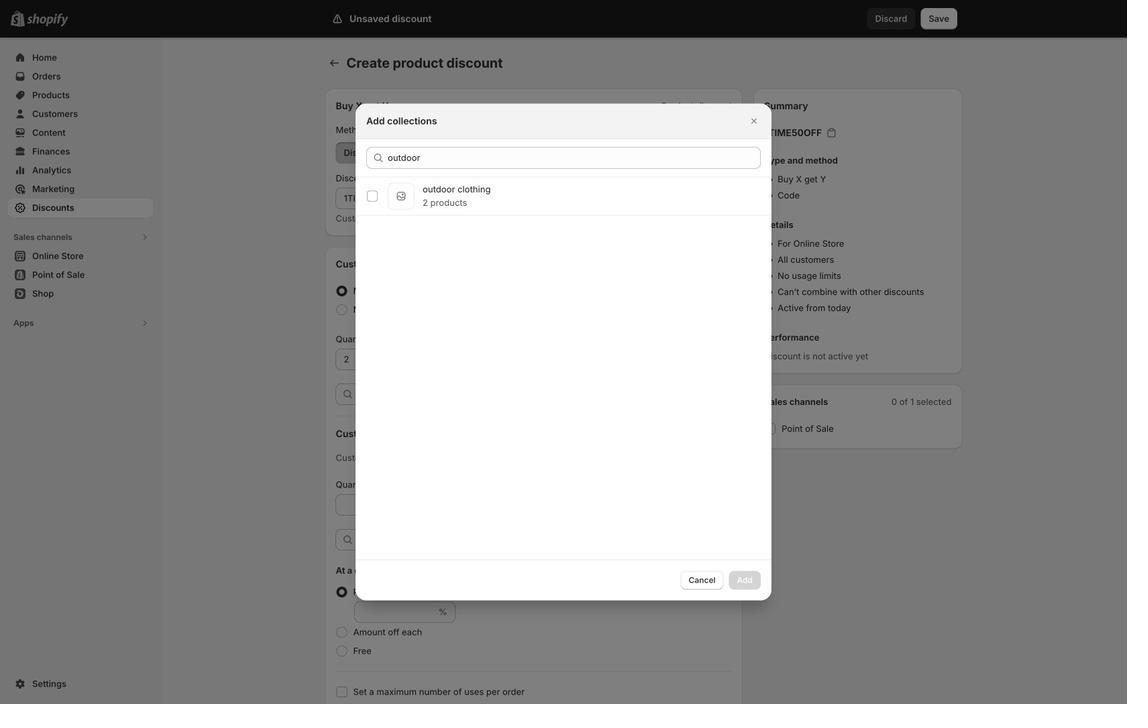 Task type: locate. For each thing, give the bounding box(es) containing it.
dialog
[[0, 104, 1127, 601]]

shopify image
[[27, 13, 68, 27]]



Task type: vqa. For each thing, say whether or not it's contained in the screenshot.
the right Shopify "image"
no



Task type: describe. For each thing, give the bounding box(es) containing it.
Search collections text field
[[388, 147, 761, 169]]



